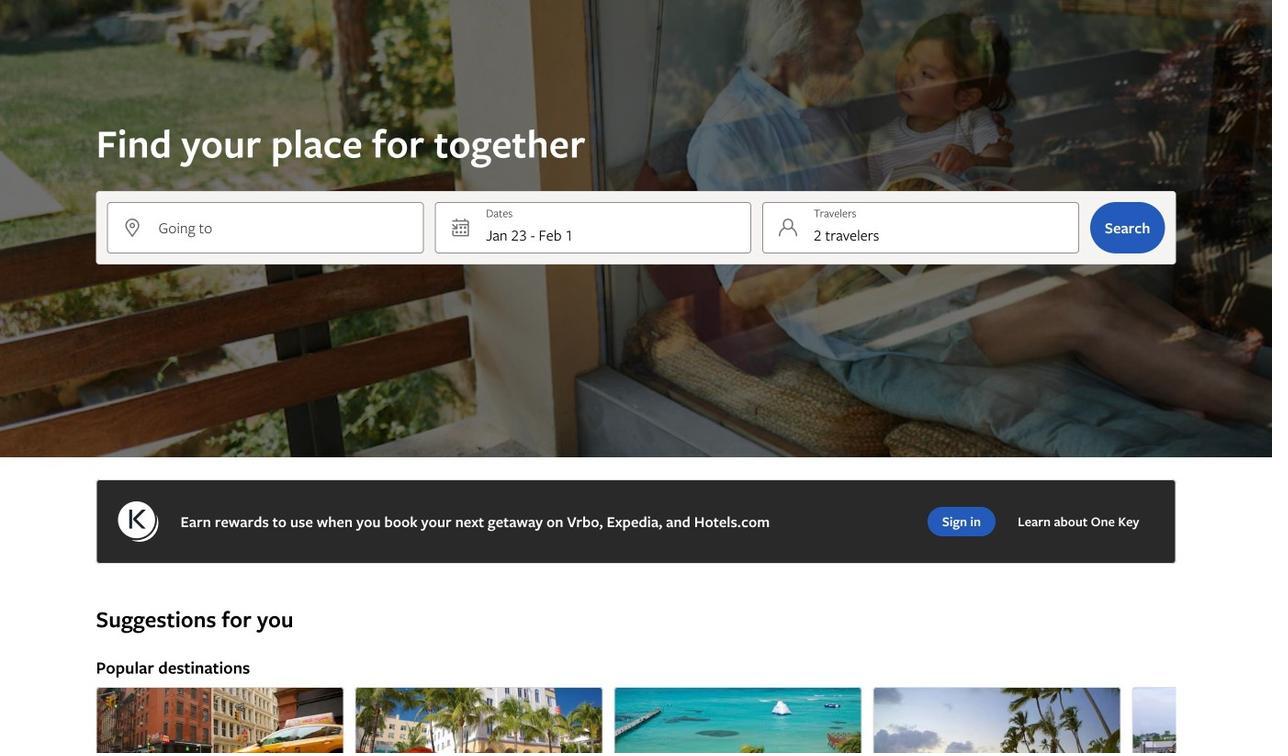 Task type: describe. For each thing, give the bounding box(es) containing it.
bayahibe beach featuring a beach, a sunset and tropical scenes image
[[873, 687, 1121, 753]]

atlantic city aquarium which includes a marina, boating and a coastal town image
[[1132, 687, 1272, 753]]

cancun which includes a sandy beach, landscape views and general coastal views image
[[614, 687, 862, 753]]



Task type: vqa. For each thing, say whether or not it's contained in the screenshot.
"CHECK" associated with Check out before 10:00 AM
no



Task type: locate. For each thing, give the bounding box(es) containing it.
wizard region
[[0, 0, 1272, 457]]

miami beach featuring a city and street scenes image
[[355, 687, 603, 753]]

soho - tribeca which includes street scenes and a city image
[[96, 687, 344, 753]]



